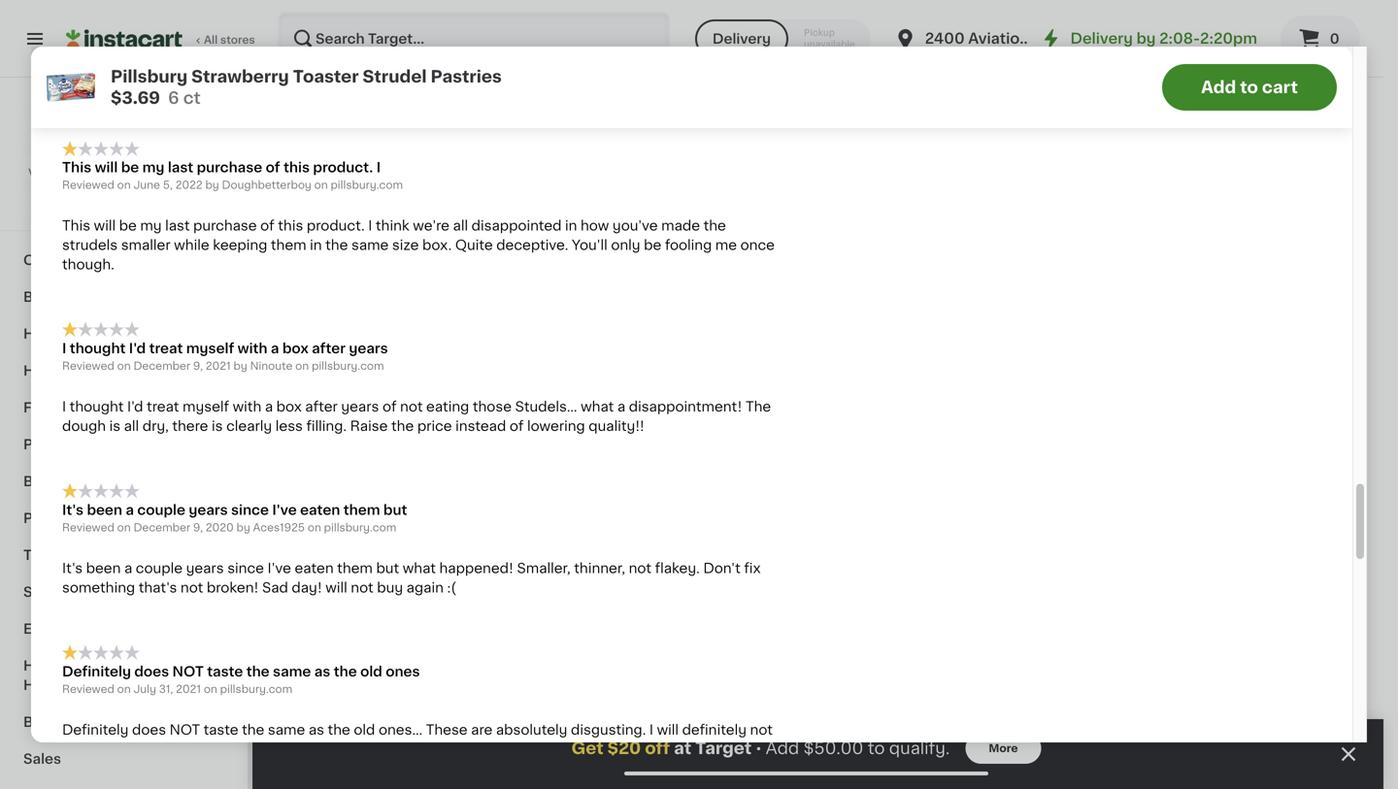 Task type: vqa. For each thing, say whether or not it's contained in the screenshot.
min
no



Task type: describe. For each thing, give the bounding box(es) containing it.
of up raise
[[383, 400, 397, 414]]

favorite
[[598, 743, 649, 757]]

guys
[[119, 38, 152, 52]]

pets
[[23, 512, 55, 525]]

pastries for pillsbury strawberry toaster strudel pastries
[[398, 513, 453, 526]]

$3.69
[[111, 90, 160, 106]]

to up see
[[583, 38, 598, 52]]

remember
[[433, 38, 504, 52]]

gelatin.
[[609, 58, 659, 71]]

gift
[[79, 438, 106, 452]]

cinnamon
[[700, 743, 770, 757]]

less
[[276, 420, 303, 433]]

years inside i thought i'd treat myself with a box after years of not eating those studels... what a disappointment! the dough is all dry, there is clearly less filling. raise the price instead of lowering quality!!
[[341, 400, 379, 414]]

i'd for i thought i'd treat myself with a box after years of not eating those studels... what a disappointment! the dough is all dry, there is clearly less filling. raise the price instead of lowering quality!!
[[127, 400, 143, 414]]

soups
[[146, 254, 190, 267]]

of down those
[[510, 420, 524, 433]]

what inside it's been a couple years since i've eaten them but what happened! smaller, thinner, not flakey. don't fix something that's not broken! sad day! will not buy again :(
[[403, 562, 436, 576]]

goods for canned
[[82, 254, 128, 267]]

see
[[581, 58, 606, 71]]

see eligible i
[[1330, 151, 1399, 162]]

18.8
[[648, 569, 670, 580]]

canned
[[23, 254, 78, 267]]

5,
[[163, 180, 173, 191]]

2400
[[925, 32, 965, 46]]

my for this will be my last purchase of this product.  i reviewed on june 5, 2022 by doughbetterboy on pillsbury.com
[[142, 161, 165, 175]]

box for december
[[283, 342, 309, 356]]

toaster for pillsbury strawberry toaster strudel pastries
[[291, 513, 342, 526]]

maybe
[[103, 762, 150, 776]]

not inside i thought i'd treat myself with a box after years of not eating those studels... what a disappointment! the dough is all dry, there is clearly less filling. raise the price instead of lowering quality!!
[[400, 400, 423, 414]]

june
[[133, 180, 160, 191]]

to inside definitely does not taste the same as the old ones... these are absolutely disgusting. i will definitely not be buying toaster strudels anymore which stinks, because they used to be my favorite snack. cinnamon buns, maybe off brands it is now.
[[534, 743, 548, 757]]

pillsbury.com for product.
[[331, 180, 403, 191]]

add left dr
[[980, 20, 1008, 33]]

i inside definitely does not taste the same as the old ones... these are absolutely disgusting. i will definitely not be buying toaster strudels anymore which stinks, because they used to be my favorite snack. cinnamon buns, maybe off brands it is now.
[[650, 724, 654, 737]]

toaster inside definitely does not taste the same as the old ones... these are absolutely disgusting. i will definitely not be buying toaster strudels anymore which stinks, because they used to be my favorite snack. cinnamon buns, maybe off brands it is now.
[[134, 743, 182, 757]]

does for definitely does not taste the same as the old ones reviewed on july 31, 2021 on pillsbury.com
[[134, 665, 169, 679]]

not right that's
[[181, 581, 203, 595]]

31,
[[159, 684, 173, 695]]

goods for dry
[[52, 217, 99, 230]]

old for ones...
[[354, 724, 375, 737]]

pricing
[[57, 168, 96, 178]]

at inside dialog
[[674, 741, 692, 757]]

the inside i thought i'd treat myself with a box after years of not eating those studels... what a disappointment! the dough is all dry, there is clearly less filling. raise the price instead of lowering quality!!
[[391, 420, 414, 433]]

are inside did you guys rebrand to make toaster strudels halal? i remember that i used to not be able to eat them due to the gelatin in them however looking at the ingredient list now i do not see gelatin. i am so happy that these are halal now!!!
[[135, 77, 157, 91]]

pillsbury for pillsbury strawberry toaster strudel pastries
[[291, 493, 350, 507]]

since for something
[[227, 562, 264, 576]]

eligible
[[1353, 151, 1393, 162]]

purchase for think
[[193, 219, 257, 233]]

& down smaller
[[132, 254, 143, 267]]

a inside 'it's been a couple years since i've eaten them but reviewed on december 9, 2020 by aces1925 on pillsbury.com'
[[126, 504, 134, 517]]

you've
[[613, 219, 658, 233]]

what inside i thought i'd treat myself with a box after years of not eating those studels... what a disappointment! the dough is all dry, there is clearly less filling. raise the price instead of lowering quality!!
[[581, 400, 614, 414]]

supplies
[[109, 438, 170, 452]]

after for december
[[312, 342, 346, 356]]

you
[[89, 38, 115, 52]]

honeymaid image
[[709, 3, 744, 38]]

that's
[[139, 581, 177, 595]]

this for this will be my last purchase of this product.  i think we're all disappointed in how you've made the strudels smaller while keeping them in the same size box.  quite deceptive. you'll only be fooling me once though.
[[62, 219, 90, 233]]

happy
[[714, 58, 758, 71]]

household
[[23, 327, 100, 341]]

my inside definitely does not taste the same as the old ones... these are absolutely disgusting. i will definitely not be buying toaster strudels anymore which stinks, because they used to be my favorite snack. cinnamon buns, maybe off brands it is now.
[[572, 743, 594, 757]]

foods
[[91, 180, 134, 193]]

target inside treatment tracker modal dialog
[[696, 741, 752, 757]]

strudels inside did you guys rebrand to make toaster strudels halal? i remember that i used to not be able to eat them due to the gelatin in them however looking at the ingredient list now i do not see gelatin. i am so happy that these are halal now!!!
[[322, 38, 378, 52]]

ones...
[[379, 724, 423, 737]]

will inside this will be my last purchase of this product.  i reviewed on june 5, 2022 by doughbetterboy on pillsbury.com
[[95, 161, 118, 175]]

2020
[[206, 523, 234, 533]]

0 horizontal spatial target
[[101, 145, 146, 158]]

at inside did you guys rebrand to make toaster strudels halal? i remember that i used to not be able to eat them due to the gelatin in them however looking at the ingredient list now i do not see gelatin. i am so happy that these are halal now!!!
[[354, 58, 368, 71]]

pillsbury.com for them
[[324, 523, 397, 533]]

i inside i thought i'd treat myself with a box after years reviewed on december 9, 2021 by ninoute on pillsbury.com
[[62, 342, 66, 356]]

• inside "get $20 off at target • add $50.00 to qualify."
[[756, 741, 762, 756]]

size
[[392, 239, 419, 252]]

2 vertical spatial in
[[310, 239, 322, 252]]

toys
[[23, 549, 57, 562]]

fooling
[[665, 239, 712, 252]]

july
[[133, 684, 156, 695]]

are inside definitely does not taste the same as the old ones... these are absolutely disgusting. i will definitely not be buying toaster strudels anymore which stinks, because they used to be my favorite snack. cinnamon buns, maybe off brands it is now.
[[471, 724, 493, 737]]

0 horizontal spatial is
[[109, 420, 121, 433]]

it
[[227, 762, 236, 776]]

breakfast for breakfast link
[[23, 290, 91, 304]]

view all link
[[709, 3, 884, 149]]

halal?
[[381, 38, 423, 52]]

same for ones
[[273, 665, 311, 679]]

myself for reviewed
[[186, 342, 234, 356]]

absolutely
[[496, 724, 568, 737]]

lowering
[[527, 420, 585, 433]]

& inside "link"
[[70, 716, 82, 729]]

(635)
[[363, 534, 392, 545]]

reviewed for definitely
[[62, 684, 114, 695]]

bakery
[[23, 106, 72, 119]]

1 vertical spatial all
[[738, 136, 752, 147]]

will inside it's been a couple years since i've eaten them but what happened! smaller, thinner, not flakey. don't fix something that's not broken! sad day! will not buy again :(
[[326, 581, 347, 595]]

a up the quality!!
[[618, 400, 626, 414]]

& right toys
[[60, 549, 71, 562]]

snack.
[[653, 743, 697, 757]]

more
[[989, 744, 1018, 754]]

used inside definitely does not taste the same as the old ones... these are absolutely disgusting. i will definitely not be buying toaster strudels anymore which stinks, because they used to be my favorite snack. cinnamon buns, maybe off brands it is now.
[[497, 743, 530, 757]]

delivery for delivery by 2:08-2:20pm
[[1071, 32, 1133, 46]]

dry,
[[143, 420, 169, 433]]

& left pasta
[[102, 217, 113, 230]]

• for 18.8
[[673, 569, 678, 580]]

with for reviewed
[[238, 342, 268, 356]]

be inside this will be my last purchase of this product.  i reviewed on june 5, 2022 by doughbetterboy on pillsbury.com
[[121, 161, 139, 175]]

as for ones...
[[309, 724, 324, 737]]

& left gift
[[65, 438, 76, 452]]

years inside i thought i'd treat myself with a box after years reviewed on december 9, 2021 by ninoute on pillsbury.com
[[349, 342, 388, 356]]

a inside i thought i'd treat myself with a box after years reviewed on december 9, 2021 by ninoute on pillsbury.com
[[271, 342, 279, 356]]

more button
[[966, 733, 1042, 764]]

buy
[[377, 581, 403, 595]]

will inside definitely does not taste the same as the old ones... these are absolutely disgusting. i will definitely not be buying toaster strudels anymore which stinks, because they used to be my favorite snack. cinnamon buns, maybe off brands it is now.
[[657, 724, 679, 737]]

electronics link
[[12, 611, 236, 648]]

$20
[[608, 741, 641, 757]]

strudel for pillsbury strawberry toaster strudel pastries $3.69 6 ct
[[363, 68, 427, 85]]

to inside add to cart "button"
[[1241, 79, 1259, 96]]

options for (3.47k)
[[501, 569, 543, 580]]

treat for i thought i'd treat myself with a box after years reviewed on december 9, 2021 by ninoute on pillsbury.com
[[149, 342, 183, 356]]

$8
[[1089, 34, 1103, 45]]

with for of
[[233, 400, 262, 414]]

all stores
[[204, 34, 255, 45]]

sales
[[23, 753, 61, 766]]

keeping
[[213, 239, 267, 252]]

them inside this will be my last purchase of this product.  i think we're all disappointed in how you've made the strudels smaller while keeping them in the same size box.  quite deceptive. you'll only be fooling me once though.
[[271, 239, 307, 252]]

been for it's been a couple years since i've eaten them but reviewed on december 9, 2020 by aces1925 on pillsbury.com
[[87, 504, 122, 517]]

to up am on the left of page
[[681, 38, 695, 52]]

all inside i thought i'd treat myself with a box after years of not eating those studels... what a disappointment! the dough is all dry, there is clearly less filling. raise the price instead of lowering quality!!
[[124, 420, 139, 433]]

i inside this will be my last purchase of this product.  i think we're all disappointed in how you've made the strudels smaller while keeping them in the same size box.  quite deceptive. you'll only be fooling me once though.
[[368, 219, 372, 233]]

i left the do
[[526, 58, 530, 71]]

i thought i'd treat myself with a box after years of not eating those studels... what a disappointment! the dough is all dry, there is clearly less filling. raise the price instead of lowering quality!!
[[62, 400, 771, 433]]

all inside this will be my last purchase of this product.  i think we're all disappointed in how you've made the strudels smaller while keeping them in the same size box.  quite deceptive. you'll only be fooling me once though.
[[453, 219, 468, 233]]

i inside this will be my last purchase of this product.  i reviewed on june 5, 2022 by doughbetterboy on pillsbury.com
[[377, 161, 381, 175]]

by left 2:08-
[[1137, 32, 1156, 46]]

1 horizontal spatial is
[[212, 420, 223, 433]]

i inside i thought i'd treat myself with a box after years of not eating those studels... what a disappointment! the dough is all dry, there is clearly less filling. raise the price instead of lowering quality!!
[[62, 400, 66, 414]]

prepared
[[23, 180, 88, 193]]

i up the ingredient at the left top
[[426, 38, 430, 52]]

by for it's been a couple years since i've eaten them but what happened! smaller, thinner, not flakey. don't fix something that's not broken! sad day! will not buy again :(
[[236, 523, 250, 533]]

pastries for pillsbury strawberry toaster strudel pastries $3.69 6 ct
[[431, 68, 502, 85]]

2400 aviation dr
[[925, 32, 1051, 46]]

them up happy
[[724, 38, 760, 52]]

add button down qualify.
[[908, 765, 983, 790]]

all stores link
[[66, 12, 256, 66]]

toys & games
[[23, 549, 124, 562]]

treatment tracker modal dialog
[[253, 720, 1384, 790]]

off inside definitely does not taste the same as the old ones... these are absolutely disgusting. i will definitely not be buying toaster strudels anymore which stinks, because they used to be my favorite snack. cinnamon buns, maybe off brands it is now.
[[154, 762, 173, 776]]

care
[[73, 364, 107, 378]]

definitely for definitely does not taste the same as the old ones... these are absolutely disgusting. i will definitely not be buying toaster strudels anymore which stinks, because they used to be my favorite snack. cinnamon buns, maybe off brands it is now.
[[62, 724, 129, 737]]

only
[[611, 239, 641, 252]]

maid
[[1362, 51, 1396, 64]]

item carousel region containing add
[[291, 689, 1345, 790]]

add inside "button"
[[1202, 79, 1237, 96]]

deli
[[23, 143, 51, 156]]

0 horizontal spatial that
[[62, 77, 90, 91]]

this for reviewed
[[284, 161, 310, 175]]

did you guys rebrand to make toaster strudels halal? i remember that i used to not be able to eat them due to the gelatin in them however looking at the ingredient list now i do not see gelatin. i am so happy that these are halal now!!!
[[62, 38, 760, 91]]

disgusting.
[[571, 724, 646, 737]]

cart
[[1263, 79, 1299, 96]]

baby link
[[12, 463, 236, 500]]

not left buy
[[351, 581, 374, 595]]

breakfast for item carousel region containing breakfast
[[291, 234, 396, 254]]

purchase for reviewed
[[197, 161, 262, 175]]

aces1925
[[253, 523, 305, 533]]

while
[[174, 239, 210, 252]]

years inside 'it's been a couple years since i've eaten them but reviewed on december 9, 2020 by aces1925 on pillsbury.com'
[[189, 504, 228, 517]]

after for eating
[[305, 400, 338, 414]]

years inside it's been a couple years since i've eaten them but what happened! smaller, thinner, not flakey. don't fix something that's not broken! sad day! will not buy again :(
[[186, 562, 224, 576]]

6 inside 'pillsbury strawberry toaster strudel pastries $3.69 6 ct'
[[168, 90, 179, 106]]

qualify.
[[889, 741, 950, 757]]

flakey.
[[655, 562, 700, 576]]

pillsbury strawberry toaster strudel pastries
[[291, 493, 453, 526]]

taste for ones...
[[204, 724, 238, 737]]

not right the do
[[555, 58, 577, 71]]

since for pillsbury.com
[[231, 504, 269, 517]]

pillsbury.com for after
[[312, 361, 384, 372]]

product. for june
[[313, 161, 373, 175]]

is inside definitely does not taste the same as the old ones... these are absolutely disgusting. i will definitely not be buying toaster strudels anymore which stinks, because they used to be my favorite snack. cinnamon buns, maybe off brands it is now.
[[240, 762, 251, 776]]

definitely
[[682, 724, 747, 737]]

view all
[[709, 136, 752, 147]]

view for view pricing policy. not affiliated with instacart.
[[28, 168, 55, 178]]

will inside this will be my last purchase of this product.  i think we're all disappointed in how you've made the strudels smaller while keeping them in the same size box.  quite deceptive. you'll only be fooling me once though.
[[94, 219, 116, 233]]

view for view all
[[709, 136, 735, 147]]

because
[[400, 743, 459, 757]]

add button left $
[[1225, 9, 1300, 44]]

definitely for definitely does not taste the same as the old ones reviewed on july 31, 2021 on pillsbury.com
[[62, 665, 131, 679]]

not inside definitely does not taste the same as the old ones... these are absolutely disgusting. i will definitely not be buying toaster strudels anymore which stinks, because they used to be my favorite snack. cinnamon buns, maybe off brands it is now.
[[750, 724, 773, 737]]

am
[[670, 58, 691, 71]]

instead
[[456, 420, 506, 433]]

halal
[[160, 77, 192, 91]]

not up see
[[601, 38, 624, 52]]

strudels inside this will be my last purchase of this product.  i think we're all disappointed in how you've made the strudels smaller while keeping them in the same size box.  quite deceptive. you'll only be fooling me once though.
[[62, 239, 118, 252]]

4 for 12
[[491, 569, 498, 580]]

59
[[1340, 7, 1354, 17]]

2
[[1062, 34, 1068, 45]]

deli link
[[12, 131, 236, 168]]

books & magazines
[[23, 716, 161, 729]]

gelatin
[[135, 58, 182, 71]]

options for (3.52k)
[[690, 569, 732, 580]]

those
[[473, 400, 512, 414]]

used inside did you guys rebrand to make toaster strudels halal? i remember that i used to not be able to eat them due to the gelatin in them however looking at the ingredient list now i do not see gelatin. i am so happy that these are halal now!!!
[[546, 38, 580, 52]]



Task type: locate. For each thing, give the bounding box(es) containing it.
as inside definitely does not taste the same as the old ones... these are absolutely disgusting. i will definitely not be buying toaster strudels anymore which stinks, because they used to be my favorite snack. cinnamon buns, maybe off brands it is now.
[[309, 724, 324, 737]]

0 vertical spatial off
[[645, 741, 670, 757]]

after inside i thought i'd treat myself with a box after years reviewed on december 9, 2021 by ninoute on pillsbury.com
[[312, 342, 346, 356]]

0 vertical spatial all
[[453, 219, 468, 233]]

eaten up day!
[[295, 562, 334, 576]]

3 reviewed from the top
[[62, 523, 114, 533]]

1 4 from the left
[[491, 569, 498, 580]]

2021 inside i thought i'd treat myself with a box after years reviewed on december 9, 2021 by ninoute on pillsbury.com
[[206, 361, 231, 372]]

old for ones
[[360, 665, 383, 679]]

2 horizontal spatial strudels
[[322, 38, 378, 52]]

with
[[80, 183, 103, 194], [238, 342, 268, 356], [233, 400, 262, 414]]

2021 for taste
[[176, 684, 201, 695]]

0 vertical spatial strudels
[[322, 38, 378, 52]]

0 vertical spatial used
[[546, 38, 580, 52]]

it's inside 'it's been a couple years since i've eaten them but reviewed on december 9, 2020 by aces1925 on pillsbury.com'
[[62, 504, 84, 517]]

see eligible i button
[[1313, 144, 1399, 169]]

i've inside it's been a couple years since i've eaten them but what happened! smaller, thinner, not flakey. don't fix something that's not broken! sad day! will not buy again :(
[[268, 562, 291, 576]]

strudel inside 'pillsbury strawberry toaster strudel pastries'
[[346, 513, 395, 526]]

in left 'how'
[[565, 219, 577, 233]]

last inside this will be my last purchase of this product.  i think we're all disappointed in how you've made the strudels smaller while keeping them in the same size box.  quite deceptive. you'll only be fooling me once though.
[[165, 219, 190, 233]]

0 horizontal spatial all
[[204, 34, 218, 45]]

0 vertical spatial are
[[135, 77, 157, 91]]

not for definitely does not taste the same as the old ones... these are absolutely disgusting. i will definitely not be buying toaster strudels anymore which stinks, because they used to be my favorite snack. cinnamon buns, maybe off brands it is now.
[[170, 724, 200, 737]]

this down prepared foods
[[62, 219, 90, 233]]

this up 'doughbetterboy'
[[284, 161, 310, 175]]

as inside 'definitely does not taste the same as the old ones reviewed on july 31, 2021 on pillsbury.com'
[[314, 665, 331, 679]]

pastries up it's been a couple years since i've eaten them but what happened! smaller, thinner, not flakey. don't fix something that's not broken! sad day! will not buy again :( in the bottom of the page
[[398, 513, 453, 526]]

taste inside definitely does not taste the same as the old ones... these are absolutely disgusting. i will definitely not be buying toaster strudels anymore which stinks, because they used to be my favorite snack. cinnamon buns, maybe off brands it is now.
[[204, 724, 238, 737]]

them inside 'it's been a couple years since i've eaten them but reviewed on december 9, 2020 by aces1925 on pillsbury.com'
[[344, 504, 380, 517]]

0 vertical spatial item carousel region
[[291, 225, 1345, 674]]

is
[[109, 420, 121, 433], [212, 420, 223, 433], [240, 762, 251, 776]]

1 horizontal spatial delivery
[[1071, 32, 1133, 46]]

party & gift supplies link
[[12, 426, 236, 463]]

1 horizontal spatial •
[[673, 569, 678, 580]]

0 vertical spatial goods
[[52, 217, 99, 230]]

6 ct
[[1313, 127, 1334, 137]]

but for smaller,
[[376, 562, 399, 576]]

of inside this will be my last purchase of this product.  i think we're all disappointed in how you've made the strudels smaller while keeping them in the same size box.  quite deceptive. you'll only be fooling me once though.
[[260, 219, 275, 233]]

& inside the home improvement & hardware
[[166, 660, 178, 673]]

item carousel region
[[291, 225, 1345, 674], [291, 689, 1345, 790]]

0 vertical spatial but
[[384, 504, 407, 517]]

home
[[23, 660, 66, 673]]

1 vertical spatial view
[[28, 168, 55, 178]]

0 vertical spatial box
[[283, 342, 309, 356]]

instacart.
[[106, 183, 159, 194]]

goods down prepared foods
[[52, 217, 99, 230]]

does inside definitely does not taste the same as the old ones... these are absolutely disgusting. i will definitely not be buying toaster strudels anymore which stinks, because they used to be my favorite snack. cinnamon buns, maybe off brands it is now.
[[132, 724, 166, 737]]

thought up care
[[70, 342, 126, 356]]

definitely up hardware
[[62, 665, 131, 679]]

0 vertical spatial my
[[142, 161, 165, 175]]

1 vertical spatial off
[[154, 762, 173, 776]]

books & magazines link
[[12, 704, 236, 741]]

options
[[501, 569, 543, 580], [690, 569, 732, 580]]

canned goods & soups link
[[12, 242, 236, 279]]

couple for it's been a couple years since i've eaten them but reviewed on december 9, 2020 by aces1925 on pillsbury.com
[[137, 504, 185, 517]]

box inside i thought i'd treat myself with a box after years reviewed on december 9, 2021 by ninoute on pillsbury.com
[[283, 342, 309, 356]]

this inside this will be my last purchase of this product.  i think we're all disappointed in how you've made the strudels smaller while keeping them in the same size box.  quite deceptive. you'll only be fooling me once though.
[[278, 219, 303, 233]]

1 horizontal spatial all
[[738, 136, 752, 147]]

it's for it's been a couple years since i've eaten them but reviewed on december 9, 2020 by aces1925 on pillsbury.com
[[62, 504, 84, 517]]

a up something
[[124, 562, 132, 576]]

i've up sad
[[268, 562, 291, 576]]

are down gelatin
[[135, 77, 157, 91]]

strudel
[[363, 68, 427, 85], [346, 513, 395, 526]]

1 vertical spatial box
[[276, 400, 302, 414]]

not for definitely does not taste the same as the old ones reviewed on july 31, 2021 on pillsbury.com
[[172, 665, 204, 679]]

my inside this will be my last purchase of this product.  i think we're all disappointed in how you've made the strudels smaller while keeping them in the same size box.  quite deceptive. you'll only be fooling me once though.
[[140, 219, 162, 233]]

a
[[271, 342, 279, 356], [265, 400, 273, 414], [618, 400, 626, 414], [126, 504, 134, 517], [124, 562, 132, 576]]

since inside it's been a couple years since i've eaten them but what happened! smaller, thinner, not flakey. don't fix something that's not broken! sad day! will not buy again :(
[[227, 562, 264, 576]]

not left flakey.
[[629, 562, 652, 576]]

i'd for i thought i'd treat myself with a box after years reviewed on december 9, 2021 by ninoute on pillsbury.com
[[129, 342, 146, 356]]

disappointment!
[[629, 400, 742, 414]]

target up "policy."
[[101, 145, 146, 158]]

2 item carousel region from the top
[[291, 689, 1345, 790]]

0 vertical spatial eaten
[[300, 504, 340, 517]]

a inside it's been a couple years since i've eaten them but what happened! smaller, thinner, not flakey. don't fix something that's not broken! sad day! will not buy again :(
[[124, 562, 132, 576]]

2 9, from the top
[[193, 523, 203, 533]]

we're
[[413, 219, 450, 233]]

strawberry
[[191, 68, 289, 85], [353, 493, 429, 507]]

with inside i thought i'd treat myself with a box after years of not eating those studels... what a disappointment! the dough is all dry, there is clearly less filling. raise the price instead of lowering quality!!
[[233, 400, 262, 414]]

service type group
[[695, 19, 871, 58]]

0 horizontal spatial 2021
[[176, 684, 201, 695]]

i up dough
[[62, 400, 66, 414]]

treat inside i thought i'd treat myself with a box after years reviewed on december 9, 2021 by ninoute on pillsbury.com
[[149, 342, 183, 356]]

2021 inside 'definitely does not taste the same as the old ones reviewed on july 31, 2021 on pillsbury.com'
[[176, 684, 201, 695]]

1 9, from the top
[[193, 361, 203, 372]]

1 vertical spatial 6
[[1313, 127, 1320, 137]]

1 horizontal spatial at
[[674, 741, 692, 757]]

ct down rebrand
[[183, 90, 201, 106]]

clearly
[[226, 420, 272, 433]]

1 horizontal spatial target
[[696, 741, 752, 757]]

by inside i thought i'd treat myself with a box after years reviewed on december 9, 2021 by ninoute on pillsbury.com
[[234, 361, 247, 372]]

thought for i thought i'd treat myself with a box after years of not eating those studels... what a disappointment! the dough is all dry, there is clearly less filling. raise the price instead of lowering quality!!
[[70, 400, 124, 414]]

fix
[[744, 562, 761, 576]]

get $20 off at target • add $50.00 to qualify.
[[572, 741, 950, 757]]

None search field
[[278, 12, 670, 66]]

4 right 18.8
[[680, 569, 688, 580]]

my down disgusting.
[[572, 743, 594, 757]]

quite
[[455, 239, 493, 252]]

this for think
[[278, 219, 303, 233]]

taste for ones
[[207, 665, 243, 679]]

1 horizontal spatial ct
[[1323, 127, 1334, 137]]

by inside 'it's been a couple years since i've eaten them but reviewed on december 9, 2020 by aces1925 on pillsbury.com'
[[236, 523, 250, 533]]

definitely does not taste the same as the old ones... these are absolutely disgusting. i will definitely not be buying toaster strudels anymore which stinks, because they used to be my favorite snack. cinnamon buns, maybe off brands it is now.
[[62, 724, 773, 776]]

off right $20 on the bottom of page
[[645, 741, 670, 757]]

1 vertical spatial at
[[674, 741, 692, 757]]

this will be my last purchase of this product.  i think we're all disappointed in how you've made the strudels smaller while keeping them in the same size box.  quite deceptive. you'll only be fooling me once though.
[[62, 219, 775, 272]]

december for treat
[[133, 361, 190, 372]]

0
[[1330, 32, 1340, 46]]

0 vertical spatial myself
[[186, 342, 234, 356]]

pastries inside 'pillsbury strawberry toaster strudel pastries $3.69 6 ct'
[[431, 68, 502, 85]]

view inside view all link
[[709, 136, 735, 147]]

0 horizontal spatial what
[[403, 562, 436, 576]]

this down 'doughbetterboy'
[[278, 219, 303, 233]]

0 vertical spatial all
[[204, 34, 218, 45]]

december up toys & games link
[[133, 523, 190, 533]]

item carousel region containing breakfast
[[291, 225, 1345, 674]]

★★★★★
[[1313, 108, 1381, 122], [1313, 108, 1381, 122], [62, 141, 140, 157], [62, 322, 140, 338], [62, 484, 140, 499], [291, 531, 359, 545], [291, 531, 359, 545], [470, 551, 538, 565], [470, 551, 538, 565], [648, 551, 716, 565], [648, 551, 716, 565], [62, 645, 140, 661]]

0 vertical spatial with
[[80, 183, 103, 194]]

myself inside i thought i'd treat myself with a box after years of not eating those studels... what a disappointment! the dough is all dry, there is clearly less filling. raise the price instead of lowering quality!!
[[183, 400, 229, 414]]

0 vertical spatial does
[[134, 665, 169, 679]]

what up the quality!!
[[581, 400, 614, 414]]

6 down gelatin
[[168, 90, 179, 106]]

by for this will be my last purchase of this product.  i think we're all disappointed in how you've made the strudels smaller while keeping them in the same size box.  quite deceptive. you'll only be fooling me once though.
[[205, 180, 219, 191]]

not inside 'definitely does not taste the same as the old ones reviewed on july 31, 2021 on pillsbury.com'
[[172, 665, 204, 679]]

made
[[662, 219, 700, 233]]

0 vertical spatial i'd
[[129, 342, 146, 356]]

pets link
[[12, 500, 236, 537]]

with up 'ninoute'
[[238, 342, 268, 356]]

filling.
[[306, 420, 347, 433]]

add left $50.00
[[766, 741, 800, 757]]

1 vertical spatial couple
[[136, 562, 183, 576]]

1 horizontal spatial strawberry
[[353, 493, 429, 507]]

0 horizontal spatial strawberry
[[191, 68, 289, 85]]

eaten
[[300, 504, 340, 517], [295, 562, 334, 576]]

pillsbury.com
[[331, 180, 403, 191], [312, 361, 384, 372], [324, 523, 397, 533], [220, 684, 293, 695]]

my for this will be my last purchase of this product.  i think we're all disappointed in how you've made the strudels smaller while keeping them in the same size box.  quite deceptive. you'll only be fooling me once though.
[[140, 219, 162, 233]]

1 options from the left
[[501, 569, 543, 580]]

goods for sporting
[[87, 586, 134, 599]]

reviewed inside 'definitely does not taste the same as the old ones reviewed on july 31, 2021 on pillsbury.com'
[[62, 684, 114, 695]]

last up the 2022
[[168, 161, 193, 175]]

as
[[314, 665, 331, 679], [309, 724, 324, 737]]

0 vertical spatial last
[[168, 161, 193, 175]]

0 vertical spatial product.
[[313, 161, 373, 175]]

i've
[[272, 504, 297, 517], [268, 562, 291, 576]]

these
[[93, 77, 132, 91]]

i'd down breakfast link
[[129, 342, 146, 356]]

with inside view pricing policy. not affiliated with instacart.
[[80, 183, 103, 194]]

1 vertical spatial toaster
[[291, 513, 342, 526]]

old inside definitely does not taste the same as the old ones... these are absolutely disgusting. i will definitely not be buying toaster strudels anymore which stinks, because they used to be my favorite snack. cinnamon buns, maybe off brands it is now.
[[354, 724, 375, 737]]

used down absolutely
[[497, 743, 530, 757]]

ones
[[386, 665, 420, 679]]

1 vertical spatial goods
[[82, 254, 128, 267]]

• for 12
[[484, 569, 488, 580]]

eaten for something
[[295, 562, 334, 576]]

it's inside it's been a couple years since i've eaten them but what happened! smaller, thinner, not flakey. don't fix something that's not broken! sad day! will not buy again :(
[[62, 562, 83, 576]]

1 vertical spatial but
[[376, 562, 399, 576]]

dry
[[23, 217, 49, 230]]

strawberry for pillsbury strawberry toaster strudel pastries
[[353, 493, 429, 507]]

the
[[746, 400, 771, 414]]

9, left 2020
[[193, 523, 203, 533]]

this up prepared foods
[[62, 161, 91, 175]]

1 vertical spatial product.
[[307, 219, 365, 233]]

view down happy
[[709, 136, 735, 147]]

1 reviewed from the top
[[62, 180, 114, 191]]

old up stinks,
[[354, 724, 375, 737]]

delivery by 2:08-2:20pm
[[1071, 32, 1258, 46]]

will left pasta
[[94, 219, 116, 233]]

definitely up buying
[[62, 724, 129, 737]]

1 horizontal spatial what
[[581, 400, 614, 414]]

9, for myself
[[193, 361, 203, 372]]

to down you
[[92, 58, 106, 71]]

pillsbury up $3.69
[[111, 68, 188, 85]]

2 vertical spatial goods
[[87, 586, 134, 599]]

1 horizontal spatial that
[[508, 38, 535, 52]]

eaten for pillsbury.com
[[300, 504, 340, 517]]

1 item carousel region from the top
[[291, 225, 1345, 674]]

but inside 'it's been a couple years since i've eaten them but reviewed on december 9, 2020 by aces1925 on pillsbury.com'
[[384, 504, 407, 517]]

pillsbury inside 'pillsbury strawberry toaster strudel pastries $3.69 6 ct'
[[111, 68, 188, 85]]

2 4 from the left
[[680, 569, 688, 580]]

be
[[627, 38, 645, 52], [121, 161, 139, 175], [119, 219, 137, 233], [644, 239, 662, 252], [62, 743, 80, 757], [551, 743, 569, 757]]

2 it's from the top
[[62, 562, 83, 576]]

thought inside i thought i'd treat myself with a box after years of not eating those studels... what a disappointment! the dough is all dry, there is clearly less filling. raise the price instead of lowering quality!!
[[70, 400, 124, 414]]

ct inside 'pillsbury strawberry toaster strudel pastries $3.69 6 ct'
[[183, 90, 201, 106]]

been up something
[[86, 562, 121, 576]]

i've inside 'it's been a couple years since i've eaten them but reviewed on december 9, 2020 by aces1925 on pillsbury.com'
[[272, 504, 297, 517]]

to left make
[[212, 38, 226, 52]]

1 vertical spatial strudels
[[62, 239, 118, 252]]

breakfast
[[291, 234, 396, 254], [23, 290, 91, 304]]

i've for pillsbury.com
[[272, 504, 297, 517]]

raise
[[350, 420, 388, 433]]

taste
[[207, 665, 243, 679], [204, 724, 238, 737]]

1 vertical spatial in
[[565, 219, 577, 233]]

1 vertical spatial eaten
[[295, 562, 334, 576]]

studels...
[[515, 400, 577, 414]]

december for couple
[[133, 523, 190, 533]]

delivery for delivery
[[713, 32, 771, 46]]

1 this from the top
[[62, 161, 91, 175]]

pillsbury.com up raise
[[312, 361, 384, 372]]

0 horizontal spatial ct
[[183, 90, 201, 106]]

this for this will be my last purchase of this product.  i reviewed on june 5, 2022 by doughbetterboy on pillsbury.com
[[62, 161, 91, 175]]

myself inside i thought i'd treat myself with a box after years reviewed on december 9, 2021 by ninoute on pillsbury.com
[[186, 342, 234, 356]]

1 vertical spatial i'd
[[127, 400, 143, 414]]

will right day!
[[326, 581, 347, 595]]

i up the do
[[539, 38, 543, 52]]

2 reviewed from the top
[[62, 361, 114, 372]]

1 vertical spatial i've
[[268, 562, 291, 576]]

1 horizontal spatial pillsbury
[[291, 493, 350, 507]]

1 horizontal spatial options
[[690, 569, 732, 580]]

after inside i thought i'd treat myself with a box after years of not eating those studels... what a disappointment! the dough is all dry, there is clearly less filling. raise the price instead of lowering quality!!
[[305, 400, 338, 414]]

but for december
[[384, 504, 407, 517]]

1 vertical spatial 2021
[[176, 684, 201, 695]]

1 horizontal spatial are
[[471, 724, 493, 737]]

2 5 from the left
[[1324, 6, 1338, 26]]

toaster inside 'pillsbury strawberry toaster strudel pastries $3.69 6 ct'
[[293, 68, 359, 85]]

magazines
[[85, 716, 161, 729]]

not up 31,
[[172, 665, 204, 679]]

broken!
[[207, 581, 259, 595]]

2 definitely from the top
[[62, 724, 129, 737]]

options down (3.47k) at the bottom left of the page
[[501, 569, 543, 580]]

is right there
[[212, 420, 223, 433]]

0 vertical spatial in
[[185, 58, 197, 71]]

dough
[[62, 420, 106, 433]]

thought for i thought i'd treat myself with a box after years reviewed on december 9, 2021 by ninoute on pillsbury.com
[[70, 342, 126, 356]]

couple down the baby link
[[137, 504, 185, 517]]

1 vertical spatial taste
[[204, 724, 238, 737]]

add down "get $20 off at target • add $50.00 to qualify."
[[767, 776, 795, 789]]

of up 'doughbetterboy'
[[266, 161, 280, 175]]

a down the baby link
[[126, 504, 134, 517]]

thought up dough
[[70, 400, 124, 414]]

target down definitely
[[696, 741, 752, 757]]

in inside did you guys rebrand to make toaster strudels halal? i remember that i used to not be able to eat them due to the gelatin in them however looking at the ingredient list now i do not see gelatin. i am so happy that these are halal now!!!
[[185, 58, 197, 71]]

canned goods & soups
[[23, 254, 190, 267]]

but inside it's been a couple years since i've eaten them but what happened! smaller, thinner, not flakey. don't fix something that's not broken! sad day! will not buy again :(
[[376, 562, 399, 576]]

toaster inside did you guys rebrand to make toaster strudels halal? i remember that i used to not be able to eat them due to the gelatin in them however looking at the ingredient list now i do not see gelatin. i am so happy that these are halal now!!!
[[270, 38, 319, 52]]

a up clearly
[[265, 400, 273, 414]]

of up keeping
[[260, 219, 275, 233]]

something
[[62, 581, 135, 595]]

$50.00
[[804, 741, 864, 757]]

target
[[101, 145, 146, 158], [696, 741, 752, 757]]

0 horizontal spatial 6
[[168, 90, 179, 106]]

as for ones
[[314, 665, 331, 679]]

same for ones...
[[268, 724, 305, 737]]

1 it's from the top
[[62, 504, 84, 517]]

1 vertical spatial used
[[497, 743, 530, 757]]

since inside 'it's been a couple years since i've eaten them but reviewed on december 9, 2020 by aces1925 on pillsbury.com'
[[231, 504, 269, 517]]

same inside this will be my last purchase of this product.  i think we're all disappointed in how you've made the strudels smaller while keeping them in the same size box.  quite deceptive. you'll only be fooling me once though.
[[352, 239, 389, 252]]

1 5 from the left
[[1043, 6, 1056, 26]]

add right 2:20pm
[[1261, 20, 1290, 33]]

policy.
[[98, 168, 135, 178]]

of inside this will be my last purchase of this product.  i reviewed on june 5, 2022 by doughbetterboy on pillsbury.com
[[266, 161, 280, 175]]

1 horizontal spatial 5
[[1324, 6, 1338, 26]]

toaster up maybe
[[134, 743, 182, 757]]

pillsbury.com inside 'definitely does not taste the same as the old ones reviewed on july 31, 2021 on pillsbury.com'
[[220, 684, 293, 695]]

been
[[87, 504, 122, 517], [86, 562, 121, 576]]

pillsbury for pillsbury strawberry toaster strudel pastries $3.69 6 ct
[[111, 68, 188, 85]]

all up quite
[[453, 219, 468, 233]]

strudels up brands on the bottom
[[186, 743, 241, 757]]

1 vertical spatial treat
[[147, 400, 179, 414]]

2 horizontal spatial in
[[565, 219, 577, 233]]

9, for years
[[193, 523, 203, 533]]

pastries down 'remember'
[[431, 68, 502, 85]]

pillsbury.com inside this will be my last purchase of this product.  i reviewed on june 5, 2022 by doughbetterboy on pillsbury.com
[[331, 180, 403, 191]]

bakery link
[[12, 94, 236, 131]]

i'd inside i thought i'd treat myself with a box after years reviewed on december 9, 2021 by ninoute on pillsbury.com
[[129, 342, 146, 356]]

0 horizontal spatial pillsbury
[[111, 68, 188, 85]]

able
[[648, 38, 677, 52]]

frozen
[[23, 69, 71, 83]]

4 reviewed from the top
[[62, 684, 114, 695]]

been down the baby link
[[87, 504, 122, 517]]

eaten inside it's been a couple years since i've eaten them but what happened! smaller, thinner, not flakey. don't fix something that's not broken! sad day! will not buy again :(
[[295, 562, 334, 576]]

them inside it's been a couple years since i've eaten them but what happened! smaller, thinner, not flakey. don't fix something that's not broken! sad day! will not buy again :(
[[337, 562, 373, 576]]

reviewed for this
[[62, 180, 114, 191]]

product. down 'pillsbury strawberry toaster strudel pastries $3.69 6 ct'
[[313, 161, 373, 175]]

add down 2:20pm
[[1202, 79, 1237, 96]]

with inside i thought i'd treat myself with a box after years reviewed on december 9, 2021 by ninoute on pillsbury.com
[[238, 342, 268, 356]]

1 vertical spatial last
[[165, 219, 190, 233]]

0 vertical spatial as
[[314, 665, 331, 679]]

price
[[418, 420, 452, 433]]

0 horizontal spatial are
[[135, 77, 157, 91]]

strawberry for pillsbury strawberry toaster strudel pastries $3.69 6 ct
[[191, 68, 289, 85]]

product. for all
[[307, 219, 365, 233]]

pillsbury.com inside i thought i'd treat myself with a box after years reviewed on december 9, 2021 by ninoute on pillsbury.com
[[312, 361, 384, 372]]

0 vertical spatial treat
[[149, 342, 183, 356]]

does up the sales link
[[132, 724, 166, 737]]

definitely does not taste the same as the old ones reviewed on july 31, 2021 on pillsbury.com
[[62, 665, 420, 695]]

definitely
[[62, 665, 131, 679], [62, 724, 129, 737]]

0 horizontal spatial toaster
[[134, 743, 182, 757]]

1 horizontal spatial 6
[[1313, 127, 1320, 137]]

aviation
[[969, 32, 1030, 46]]

1 vertical spatial after
[[305, 400, 338, 414]]

purchase inside this will be my last purchase of this product.  i reviewed on june 5, 2022 by doughbetterboy on pillsbury.com
[[197, 161, 262, 175]]

prepared foods
[[23, 180, 134, 193]]

1 vertical spatial strawberry
[[353, 493, 429, 507]]

add
[[980, 20, 1008, 33], [1261, 20, 1290, 33], [1202, 79, 1237, 96], [766, 741, 800, 757], [767, 776, 795, 789], [945, 776, 973, 789]]

add button left dr
[[943, 9, 1018, 44]]

by for i thought i'd treat myself with a box after years of not eating those studels... what a disappointment! the dough is all dry, there is clearly less filling. raise the price instead of lowering quality!!
[[234, 361, 247, 372]]

0 vertical spatial after
[[312, 342, 346, 356]]

box for eating
[[276, 400, 302, 414]]

it's for it's been a couple years since i've eaten them but what happened! smaller, thinner, not flakey. don't fix something that's not broken! sad day! will not buy again :(
[[62, 562, 83, 576]]

pillsbury.com inside 'it's been a couple years since i've eaten them but reviewed on december 9, 2020 by aces1925 on pillsbury.com'
[[324, 523, 397, 533]]

target link
[[101, 101, 146, 161]]

by right 2020
[[236, 523, 250, 533]]

not up price
[[400, 400, 423, 414]]

strawberry inside 'pillsbury strawberry toaster strudel pastries $3.69 6 ct'
[[191, 68, 289, 85]]

product group
[[888, 3, 1162, 172], [1169, 3, 1399, 173], [470, 759, 632, 790], [648, 759, 811, 790], [826, 759, 989, 790]]

all up supplies
[[124, 420, 139, 433]]

i up snack.
[[650, 724, 654, 737]]

old
[[360, 665, 383, 679], [354, 724, 375, 737]]

not up brands on the bottom
[[170, 724, 200, 737]]

i've for something
[[268, 562, 291, 576]]

2 vertical spatial with
[[233, 400, 262, 414]]

pillsbury up aces1925 at the left bottom of page
[[291, 493, 350, 507]]

with up clearly
[[233, 400, 262, 414]]

to inside treatment tracker modal dialog
[[868, 741, 885, 757]]

purchase up 'doughbetterboy'
[[197, 161, 262, 175]]

delivery up happy
[[713, 32, 771, 46]]

my
[[142, 161, 165, 175], [140, 219, 162, 233], [572, 743, 594, 757]]

6 up see eligible i button
[[1313, 127, 1320, 137]]

last inside this will be my last purchase of this product.  i reviewed on june 5, 2022 by doughbetterboy on pillsbury.com
[[168, 161, 193, 175]]

to left cart
[[1241, 79, 1259, 96]]

hardware
[[23, 679, 91, 693]]

1 vertical spatial as
[[309, 724, 324, 737]]

smaller
[[121, 239, 171, 252]]

1 vertical spatial myself
[[183, 400, 229, 414]]

don't
[[704, 562, 741, 576]]

product. inside this will be my last purchase of this product.  i reviewed on june 5, 2022 by doughbetterboy on pillsbury.com
[[313, 161, 373, 175]]

be inside did you guys rebrand to make toaster strudels halal? i remember that i used to not be able to eat them due to the gelatin in them however looking at the ingredient list now i do not see gelatin. i am so happy that these are halal now!!!
[[627, 38, 645, 52]]

2:08-
[[1160, 32, 1201, 46]]

2021 for treat
[[206, 361, 231, 372]]

1 vertical spatial target
[[696, 741, 752, 757]]

honeymaid recipes image
[[292, 0, 693, 201]]

them up the 'now!!!'
[[201, 58, 236, 71]]

0 horizontal spatial 5
[[1043, 6, 1056, 26]]

0 vertical spatial old
[[360, 665, 383, 679]]

pillsbury strawberry toaster strudel pastries $3.69 6 ct
[[111, 68, 502, 106]]

add button down "get $20 off at target • add $50.00 to qualify."
[[730, 765, 805, 790]]

2 december from the top
[[133, 523, 190, 533]]

box inside i thought i'd treat myself with a box after years of not eating those studels... what a disappointment! the dough is all dry, there is clearly less filling. raise the price instead of lowering quality!!
[[276, 400, 302, 414]]

improvement
[[69, 660, 163, 673]]

reviewed inside i thought i'd treat myself with a box after years reviewed on december 9, 2021 by ninoute on pillsbury.com
[[62, 361, 114, 372]]

does
[[134, 665, 169, 679], [132, 724, 166, 737]]

1 vertical spatial item carousel region
[[291, 689, 1345, 790]]

reviewed for it's
[[62, 523, 114, 533]]

1 definitely from the top
[[62, 665, 131, 679]]

been inside 'it's been a couple years since i've eaten them but reviewed on december 9, 2020 by aces1925 on pillsbury.com'
[[87, 504, 122, 517]]

view up prepared
[[28, 168, 55, 178]]

there
[[172, 420, 208, 433]]

of
[[266, 161, 280, 175], [260, 219, 275, 233], [383, 400, 397, 414], [510, 420, 524, 433]]

0 horizontal spatial options
[[501, 569, 543, 580]]

pillsbury inside 'pillsbury strawberry toaster strudel pastries'
[[291, 493, 350, 507]]

not
[[601, 38, 624, 52], [555, 58, 577, 71], [400, 400, 423, 414], [629, 562, 652, 576], [181, 581, 203, 595], [351, 581, 374, 595], [750, 724, 773, 737]]

by right the 2022
[[205, 180, 219, 191]]

now!!!
[[195, 77, 238, 91]]

this inside this will be my last purchase of this product.  i reviewed on june 5, 2022 by doughbetterboy on pillsbury.com
[[284, 161, 310, 175]]

strudel for pillsbury strawberry toaster strudel pastries
[[346, 513, 395, 526]]

1 december from the top
[[133, 361, 190, 372]]

thinner,
[[574, 562, 626, 576]]

me
[[716, 239, 737, 252]]

5 inside 5 buy 2 for $8
[[1043, 6, 1056, 26]]

definitely inside 'definitely does not taste the same as the old ones reviewed on july 31, 2021 on pillsbury.com'
[[62, 665, 131, 679]]

toaster for pillsbury strawberry toaster strudel pastries $3.69 6 ct
[[293, 68, 359, 85]]

i thought i'd treat myself with a box after years reviewed on december 9, 2021 by ninoute on pillsbury.com
[[62, 342, 388, 372]]

2 vertical spatial my
[[572, 743, 594, 757]]

off right maybe
[[154, 762, 173, 776]]

0 button
[[1281, 16, 1361, 62]]

what up the again
[[403, 562, 436, 576]]

2 horizontal spatial is
[[240, 762, 251, 776]]

18.8 • 4 options
[[648, 569, 732, 580]]

december inside i thought i'd treat myself with a box after years reviewed on december 9, 2021 by ninoute on pillsbury.com
[[133, 361, 190, 372]]

0 vertical spatial been
[[87, 504, 122, 517]]

1 vertical spatial does
[[132, 724, 166, 737]]

1 vertical spatial not
[[170, 724, 200, 737]]

4 for 18.8
[[680, 569, 688, 580]]

is right it
[[240, 762, 251, 776]]

strawberry inside 'pillsbury strawberry toaster strudel pastries'
[[353, 493, 429, 507]]

4
[[491, 569, 498, 580], [680, 569, 688, 580]]

0 vertical spatial toaster
[[270, 38, 319, 52]]

strawberry up (635)
[[353, 493, 429, 507]]

add inside treatment tracker modal dialog
[[766, 741, 800, 757]]

1 vertical spatial what
[[403, 562, 436, 576]]

by left 'ninoute'
[[234, 361, 247, 372]]

breakfast inside item carousel region
[[291, 234, 396, 254]]

2 thought from the top
[[70, 400, 124, 414]]

off inside treatment tracker modal dialog
[[645, 741, 670, 757]]

0 vertical spatial definitely
[[62, 665, 131, 679]]

add down qualify.
[[945, 776, 973, 789]]

5 left the 59
[[1324, 6, 1338, 26]]

my inside this will be my last purchase of this product.  i reviewed on june 5, 2022 by doughbetterboy on pillsbury.com
[[142, 161, 165, 175]]

0 vertical spatial 9,
[[193, 361, 203, 372]]

them right keeping
[[271, 239, 307, 252]]

pillsbury.com up "anymore"
[[220, 684, 293, 695]]

target logo image
[[105, 101, 142, 138]]

does up july
[[134, 665, 169, 679]]

i left am on the left of page
[[663, 58, 667, 71]]

will
[[95, 161, 118, 175], [94, 219, 116, 233], [326, 581, 347, 595], [657, 724, 679, 737]]

0 vertical spatial not
[[172, 665, 204, 679]]

old left the ones
[[360, 665, 383, 679]]

pastries inside 'pillsbury strawberry toaster strudel pastries'
[[398, 513, 453, 526]]

reviewed up games
[[62, 523, 114, 533]]

2 vertical spatial strudels
[[186, 743, 241, 757]]

instacart logo image
[[66, 27, 183, 51]]

delivery inside button
[[713, 32, 771, 46]]

goods down games
[[87, 586, 134, 599]]

0 vertical spatial pastries
[[431, 68, 502, 85]]

1 thought from the top
[[70, 342, 126, 356]]

0 vertical spatial toaster
[[293, 68, 359, 85]]

0 vertical spatial pillsbury
[[111, 68, 188, 85]]

this
[[62, 161, 91, 175], [62, 219, 90, 233]]

couple for it's been a couple years since i've eaten them but what happened! smaller, thinner, not flakey. don't fix something that's not broken! sad day! will not buy again :(
[[136, 562, 183, 576]]

• right 12
[[484, 569, 488, 580]]

did
[[62, 38, 86, 52]]

1 vertical spatial ct
[[1323, 127, 1334, 137]]

at right looking at the top left of the page
[[354, 58, 368, 71]]

them up (635)
[[344, 504, 380, 517]]

strudels inside definitely does not taste the same as the old ones... these are absolutely disgusting. i will definitely not be buying toaster strudels anymore which stinks, because they used to be my favorite snack. cinnamon buns, maybe off brands it is now.
[[186, 743, 241, 757]]

2 this from the top
[[62, 219, 90, 233]]

toaster inside 'pillsbury strawberry toaster strudel pastries'
[[291, 513, 342, 526]]

$
[[1317, 7, 1324, 17]]

does for definitely does not taste the same as the old ones... these are absolutely disgusting. i will definitely not be buying toaster strudels anymore which stinks, because they used to be my favorite snack. cinnamon buns, maybe off brands it is now.
[[132, 724, 166, 737]]

eaten inside 'it's been a couple years since i've eaten them but reviewed on december 9, 2020 by aces1925 on pillsbury.com'
[[300, 504, 340, 517]]

0 horizontal spatial view
[[28, 168, 55, 178]]

1 horizontal spatial toaster
[[270, 38, 319, 52]]

4 right 12
[[491, 569, 498, 580]]

december inside 'it's been a couple years since i've eaten them but reviewed on december 9, 2020 by aces1925 on pillsbury.com'
[[133, 523, 190, 533]]

treat for i thought i'd treat myself with a box after years of not eating those studels... what a disappointment! the dough is all dry, there is clearly less filling. raise the price instead of lowering quality!!
[[147, 400, 179, 414]]

been for it's been a couple years since i've eaten them but what happened! smaller, thinner, not flakey. don't fix something that's not broken! sad day! will not buy again :(
[[86, 562, 121, 576]]

this inside this will be my last purchase of this product.  i reviewed on june 5, 2022 by doughbetterboy on pillsbury.com
[[62, 161, 91, 175]]

reviewed for i
[[62, 361, 114, 372]]

0 horizontal spatial in
[[185, 58, 197, 71]]

1 vertical spatial pastries
[[398, 513, 453, 526]]

reviewed inside 'it's been a couple years since i've eaten them but reviewed on december 9, 2020 by aces1925 on pillsbury.com'
[[62, 523, 114, 533]]

last for this will be my last purchase of this product.  i reviewed on june 5, 2022 by doughbetterboy on pillsbury.com
[[168, 161, 193, 175]]

myself for of
[[183, 400, 229, 414]]

2 options from the left
[[690, 569, 732, 580]]

box.
[[423, 239, 452, 252]]

12
[[470, 569, 481, 580]]

does inside 'definitely does not taste the same as the old ones reviewed on july 31, 2021 on pillsbury.com'
[[134, 665, 169, 679]]

0 vertical spatial breakfast
[[291, 234, 396, 254]]

last for this will be my last purchase of this product.  i think we're all disappointed in how you've made the strudels smaller while keeping them in the same size box.  quite deceptive. you'll only be fooling me once though.
[[165, 219, 190, 233]]

now.
[[254, 762, 286, 776]]

1 vertical spatial are
[[471, 724, 493, 737]]

dry goods & pasta link
[[12, 205, 236, 242]]

in
[[185, 58, 197, 71], [565, 219, 577, 233], [310, 239, 322, 252]]



